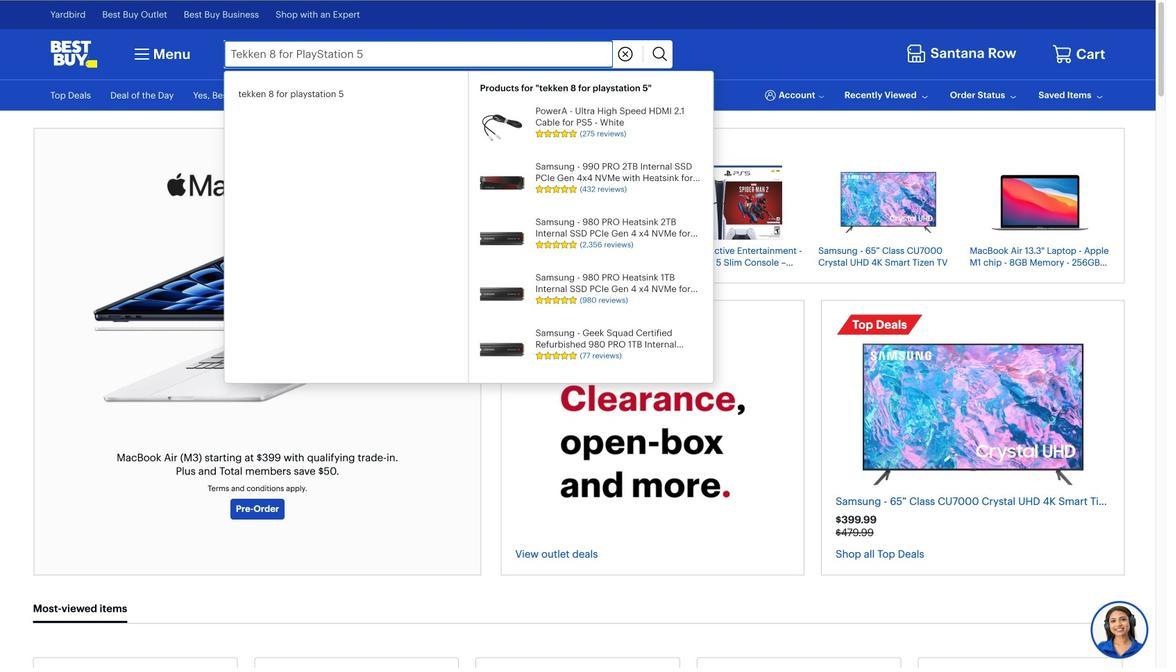 Task type: locate. For each thing, give the bounding box(es) containing it.
related products element
[[480, 83, 705, 374]]

tab list
[[33, 597, 1123, 624]]

samsung - geek squad certified refurbished 980 pro 1tb internal gaming ssd pcie gen 4 x4 nvme with heatsink for ps5 - front_zoom image
[[480, 343, 525, 356]]

samsung - 980 pro heatsink 2tb internal ssd pcie gen 4 x4 nvme for ps5 - front_zoom image
[[480, 232, 525, 245]]

powera - ultra high speed hdmi 2.1 cable for ps5 - white - front_zoom image
[[480, 105, 525, 150]]

menu image
[[131, 43, 153, 65]]

samsung - 980 pro heatsink 1tb internal ssd pcie gen 4 x4 nvme for ps5 - front_zoom image
[[480, 288, 525, 301]]



Task type: describe. For each thing, give the bounding box(es) containing it.
utility element
[[50, 80, 1106, 111]]

best buy help human beacon image
[[1091, 601, 1150, 660]]

samsung - 990 pro 2tb internal ssd pcie gen 4x4 nvme with heatsink for ps5 - front_zoom image
[[480, 176, 525, 190]]

bestbuy.com image
[[50, 40, 98, 68]]

cart icon image
[[1052, 44, 1073, 65]]

Type to search. Navigate forward to hear suggestions text field
[[224, 40, 614, 68]]



Task type: vqa. For each thing, say whether or not it's contained in the screenshot.
"Use this mobile number for Account Recovery." checkbox
no



